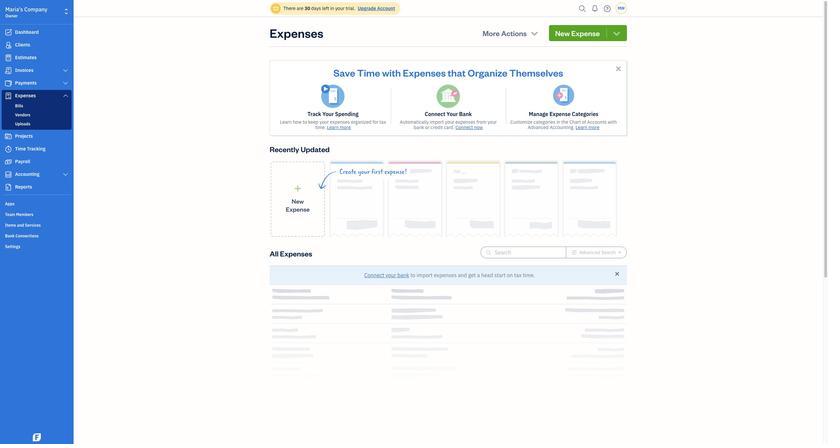 Task type: vqa. For each thing, say whether or not it's contained in the screenshot.
"&" within the Get started here, or review billing, compliances & account settings.
no



Task type: locate. For each thing, give the bounding box(es) containing it.
1 horizontal spatial learn
[[327, 124, 339, 131]]

from
[[477, 119, 486, 125]]

learn more for spending
[[327, 124, 351, 131]]

0 horizontal spatial new expense
[[286, 197, 310, 213]]

your for connect
[[447, 111, 458, 117]]

of
[[582, 119, 586, 125]]

1 vertical spatial new
[[292, 197, 304, 205]]

connect
[[425, 111, 445, 117], [456, 124, 473, 131], [364, 272, 384, 279]]

1 horizontal spatial connect
[[425, 111, 445, 117]]

2 horizontal spatial expense
[[571, 28, 600, 38]]

new down plus image
[[292, 197, 304, 205]]

0 horizontal spatial bank
[[5, 234, 15, 239]]

1 vertical spatial in
[[557, 119, 560, 125]]

1 vertical spatial time
[[15, 146, 26, 152]]

bills
[[15, 103, 23, 108]]

0 horizontal spatial with
[[382, 66, 401, 79]]

report image
[[4, 184, 12, 191]]

1 horizontal spatial tax
[[514, 272, 522, 279]]

learn down track your spending on the left of the page
[[327, 124, 339, 131]]

to right how
[[303, 119, 307, 125]]

2 horizontal spatial connect
[[456, 124, 473, 131]]

expense down plus image
[[286, 205, 310, 213]]

new expense down search icon
[[555, 28, 600, 38]]

1 vertical spatial connect
[[456, 124, 473, 131]]

in left 'the'
[[557, 119, 560, 125]]

expense down search icon
[[571, 28, 600, 38]]

1 vertical spatial to
[[411, 272, 415, 279]]

and left get
[[458, 272, 467, 279]]

0 vertical spatial time.
[[315, 124, 326, 131]]

upgrade
[[358, 5, 376, 11]]

expenses up the bills
[[15, 93, 36, 99]]

2 horizontal spatial learn
[[576, 124, 587, 131]]

dashboard
[[15, 29, 39, 35]]

1 horizontal spatial bank
[[414, 124, 424, 131]]

your inside learn how to keep your expenses organized for tax time.
[[320, 119, 329, 125]]

recently
[[270, 145, 299, 154]]

2 vertical spatial chevron large down image
[[62, 172, 69, 177]]

time right save
[[357, 66, 380, 79]]

1 vertical spatial time.
[[523, 272, 535, 279]]

items
[[5, 223, 16, 228]]

expense up 'the'
[[550, 111, 571, 117]]

1 vertical spatial bank
[[397, 272, 409, 279]]

expense inside 'link'
[[286, 205, 310, 213]]

estimates link
[[2, 52, 72, 64]]

1 horizontal spatial new
[[555, 28, 570, 38]]

1 vertical spatial new expense
[[286, 197, 310, 213]]

1 vertical spatial tax
[[514, 272, 522, 279]]

chevron large down image inside expenses link
[[62, 93, 69, 98]]

accounting link
[[2, 169, 72, 181]]

1 horizontal spatial more
[[589, 124, 600, 131]]

are
[[297, 5, 303, 11]]

0 horizontal spatial your
[[323, 111, 334, 117]]

expense!
[[384, 168, 407, 176]]

0 horizontal spatial tax
[[380, 119, 386, 125]]

1 vertical spatial with
[[608, 119, 617, 125]]

0 horizontal spatial bank
[[397, 272, 409, 279]]

payroll
[[15, 159, 30, 165]]

bank up connect now
[[459, 111, 472, 117]]

1 more from the left
[[340, 124, 351, 131]]

manage
[[529, 111, 548, 117]]

1 vertical spatial and
[[458, 272, 467, 279]]

notifications image
[[590, 2, 600, 15]]

more actions
[[483, 28, 527, 38]]

2 more from the left
[[589, 124, 600, 131]]

learn for track your spending
[[327, 124, 339, 131]]

1 horizontal spatial in
[[557, 119, 560, 125]]

learn more down track your spending on the left of the page
[[327, 124, 351, 131]]

0 vertical spatial import
[[430, 119, 444, 125]]

new expense inside button
[[555, 28, 600, 38]]

chevrondown image
[[612, 28, 621, 38]]

themselves
[[509, 66, 563, 79]]

more down spending
[[340, 124, 351, 131]]

and inside main element
[[17, 223, 24, 228]]

0 horizontal spatial expense
[[286, 205, 310, 213]]

estimates
[[15, 55, 37, 61]]

time. inside learn how to keep your expenses organized for tax time.
[[315, 124, 326, 131]]

tax right for
[[380, 119, 386, 125]]

expenses
[[330, 119, 350, 125], [455, 119, 475, 125], [434, 272, 457, 279]]

0 horizontal spatial more
[[340, 124, 351, 131]]

2 vertical spatial expense
[[286, 205, 310, 213]]

bank
[[414, 124, 424, 131], [397, 272, 409, 279]]

keep
[[308, 119, 318, 125]]

0 horizontal spatial time
[[15, 146, 26, 152]]

freshbooks image
[[31, 434, 42, 442]]

chart image
[[4, 171, 12, 178]]

chevron large down image inside accounting link
[[62, 172, 69, 177]]

your
[[323, 111, 334, 117], [447, 111, 458, 117]]

the
[[562, 119, 568, 125]]

0 horizontal spatial and
[[17, 223, 24, 228]]

0 vertical spatial and
[[17, 223, 24, 228]]

learn down categories
[[576, 124, 587, 131]]

items and services link
[[2, 220, 72, 230]]

1 vertical spatial expense
[[550, 111, 571, 117]]

search image
[[577, 4, 588, 14]]

more
[[340, 124, 351, 131], [589, 124, 600, 131]]

new
[[555, 28, 570, 38], [292, 197, 304, 205]]

learn
[[280, 119, 292, 125], [327, 124, 339, 131], [576, 124, 587, 131]]

reports link
[[2, 181, 72, 193]]

time right timer icon
[[15, 146, 26, 152]]

services
[[25, 223, 41, 228]]

expenses left 'from'
[[455, 119, 475, 125]]

1 horizontal spatial bank
[[459, 111, 472, 117]]

0 vertical spatial to
[[303, 119, 307, 125]]

categories
[[572, 111, 599, 117]]

learn left how
[[280, 119, 292, 125]]

manage expense categories
[[529, 111, 599, 117]]

0 horizontal spatial new
[[292, 197, 304, 205]]

track
[[308, 111, 321, 117]]

0 vertical spatial new expense
[[555, 28, 600, 38]]

expenses inside automatically import your expenses from your bank or credit card.
[[455, 119, 475, 125]]

time inside time tracking link
[[15, 146, 26, 152]]

vendors
[[15, 112, 30, 117]]

and right items
[[17, 223, 24, 228]]

payments link
[[2, 77, 72, 89]]

0 vertical spatial time
[[357, 66, 380, 79]]

actions
[[501, 28, 527, 38]]

learn more down categories
[[576, 124, 600, 131]]

mw button
[[616, 3, 627, 14]]

chevron large down image inside invoices link
[[62, 68, 69, 73]]

1 vertical spatial chevron large down image
[[62, 93, 69, 98]]

tax right on on the bottom right of the page
[[514, 272, 522, 279]]

bank
[[459, 111, 472, 117], [5, 234, 15, 239]]

expenses down spending
[[330, 119, 350, 125]]

1 horizontal spatial time.
[[523, 272, 535, 279]]

in
[[330, 5, 334, 11], [557, 119, 560, 125]]

automatically
[[400, 119, 429, 125]]

invoices link
[[2, 65, 72, 77]]

all expenses
[[270, 249, 312, 258]]

2 chevron large down image from the top
[[62, 93, 69, 98]]

time. down track
[[315, 124, 326, 131]]

project image
[[4, 133, 12, 140]]

in right left
[[330, 5, 334, 11]]

chevron large down image for accounting
[[62, 172, 69, 177]]

settings link
[[2, 242, 72, 252]]

owner
[[5, 13, 18, 18]]

0 vertical spatial expense
[[571, 28, 600, 38]]

2 vertical spatial connect
[[364, 272, 384, 279]]

0 horizontal spatial learn more
[[327, 124, 351, 131]]

expense image
[[4, 93, 12, 99]]

new expense
[[555, 28, 600, 38], [286, 197, 310, 213]]

time. right on on the bottom right of the page
[[523, 272, 535, 279]]

your
[[335, 5, 345, 11], [320, 119, 329, 125], [445, 119, 454, 125], [488, 119, 497, 125], [358, 168, 370, 176], [386, 272, 396, 279]]

bank down items
[[5, 234, 15, 239]]

your up automatically import your expenses from your bank or credit card.
[[447, 111, 458, 117]]

0 horizontal spatial learn
[[280, 119, 292, 125]]

1 learn more from the left
[[327, 124, 351, 131]]

projects link
[[2, 131, 72, 143]]

connect for connect your bank
[[425, 111, 445, 117]]

1 your from the left
[[323, 111, 334, 117]]

chevron large down image down 'payroll' link
[[62, 172, 69, 177]]

to right connect your bank button
[[411, 272, 415, 279]]

1 horizontal spatial to
[[411, 272, 415, 279]]

clients
[[15, 42, 30, 48]]

expenses for organized
[[330, 119, 350, 125]]

a
[[477, 272, 480, 279]]

0 horizontal spatial time.
[[315, 124, 326, 131]]

1 horizontal spatial with
[[608, 119, 617, 125]]

import
[[430, 119, 444, 125], [417, 272, 433, 279]]

1 horizontal spatial time
[[357, 66, 380, 79]]

new right chevrondown icon
[[555, 28, 570, 38]]

new expense button
[[549, 25, 627, 41]]

chevron large down image down chevron large down icon
[[62, 93, 69, 98]]

3 chevron large down image from the top
[[62, 172, 69, 177]]

new inside 'link'
[[292, 197, 304, 205]]

expenses
[[270, 25, 323, 41], [403, 66, 446, 79], [15, 93, 36, 99], [280, 249, 312, 258]]

0 vertical spatial connect
[[425, 111, 445, 117]]

expenses left get
[[434, 272, 457, 279]]

1 horizontal spatial new expense
[[555, 28, 600, 38]]

new expense link
[[271, 162, 325, 237]]

new expense down plus image
[[286, 197, 310, 213]]

first
[[371, 168, 383, 176]]

and
[[17, 223, 24, 228], [458, 272, 467, 279]]

time
[[357, 66, 380, 79], [15, 146, 26, 152]]

0 vertical spatial chevron large down image
[[62, 68, 69, 73]]

upgrade account link
[[356, 5, 395, 11]]

expense
[[571, 28, 600, 38], [550, 111, 571, 117], [286, 205, 310, 213]]

learn for manage expense categories
[[576, 124, 587, 131]]

tax
[[380, 119, 386, 125], [514, 272, 522, 279]]

expenses right all
[[280, 249, 312, 258]]

crown image
[[272, 5, 279, 12]]

left
[[322, 5, 329, 11]]

organized
[[351, 119, 372, 125]]

expense for plus image
[[286, 205, 310, 213]]

or
[[425, 124, 430, 131]]

your up learn how to keep your expenses organized for tax time.
[[323, 111, 334, 117]]

1 chevron large down image from the top
[[62, 68, 69, 73]]

1 vertical spatial import
[[417, 272, 433, 279]]

accounts
[[587, 119, 607, 125]]

2 learn more from the left
[[576, 124, 600, 131]]

1 horizontal spatial your
[[447, 111, 458, 117]]

learn inside learn how to keep your expenses organized for tax time.
[[280, 119, 292, 125]]

1 horizontal spatial learn more
[[576, 124, 600, 131]]

plus image
[[294, 185, 302, 192]]

0 vertical spatial tax
[[380, 119, 386, 125]]

more right the of
[[589, 124, 600, 131]]

organize
[[468, 66, 508, 79]]

in inside customize categories in the chart of accounts with advanced accounting.
[[557, 119, 560, 125]]

0 horizontal spatial to
[[303, 119, 307, 125]]

0 vertical spatial bank
[[414, 124, 424, 131]]

expenses inside learn how to keep your expenses organized for tax time.
[[330, 119, 350, 125]]

1 horizontal spatial expense
[[550, 111, 571, 117]]

payments
[[15, 80, 37, 86]]

1 vertical spatial bank
[[5, 234, 15, 239]]

more
[[483, 28, 500, 38]]

chart
[[569, 119, 581, 125]]

card.
[[444, 124, 454, 131]]

chevron large down image up chevron large down icon
[[62, 68, 69, 73]]

team members link
[[2, 209, 72, 220]]

to
[[303, 119, 307, 125], [411, 272, 415, 279]]

1 horizontal spatial and
[[458, 272, 467, 279]]

close image
[[615, 65, 622, 73]]

2 your from the left
[[447, 111, 458, 117]]

chevron large down image
[[62, 68, 69, 73], [62, 93, 69, 98], [62, 172, 69, 177]]

client image
[[4, 42, 12, 49]]

0 vertical spatial new
[[555, 28, 570, 38]]

0 vertical spatial in
[[330, 5, 334, 11]]

connect now
[[456, 124, 483, 131]]



Task type: describe. For each thing, give the bounding box(es) containing it.
advanced
[[528, 124, 549, 131]]

bills link
[[3, 102, 70, 110]]

apps
[[5, 201, 15, 206]]

team
[[5, 212, 15, 217]]

0 vertical spatial with
[[382, 66, 401, 79]]

days
[[311, 5, 321, 11]]

0 horizontal spatial in
[[330, 5, 334, 11]]

estimate image
[[4, 55, 12, 61]]

categories
[[534, 119, 555, 125]]

new expense button
[[549, 25, 627, 41]]

main element
[[0, 0, 90, 444]]

bank connections link
[[2, 231, 72, 241]]

bank inside automatically import your expenses from your bank or credit card.
[[414, 124, 424, 131]]

there
[[283, 5, 296, 11]]

uploads
[[15, 121, 30, 126]]

0 vertical spatial bank
[[459, 111, 472, 117]]

automatically import your expenses from your bank or credit card.
[[400, 119, 497, 131]]

connect your bank image
[[437, 85, 460, 108]]

customize
[[510, 119, 532, 125]]

updated
[[301, 145, 330, 154]]

all
[[270, 249, 279, 258]]

time tracking link
[[2, 143, 72, 155]]

learn how to keep your expenses organized for tax time.
[[280, 119, 386, 131]]

trial.
[[346, 5, 355, 11]]

more actions button
[[477, 25, 545, 41]]

timer image
[[4, 146, 12, 153]]

uploads link
[[3, 120, 70, 128]]

on
[[507, 272, 513, 279]]

team members
[[5, 212, 33, 217]]

clients link
[[2, 39, 72, 51]]

create
[[340, 168, 356, 176]]

items and services
[[5, 223, 41, 228]]

members
[[16, 212, 33, 217]]

chevrondown image
[[530, 28, 539, 38]]

expenses inside main element
[[15, 93, 36, 99]]

maria's
[[5, 6, 23, 13]]

invoice image
[[4, 67, 12, 74]]

maria's company owner
[[5, 6, 47, 18]]

0 horizontal spatial connect
[[364, 272, 384, 279]]

create your first expense!
[[340, 168, 407, 176]]

connections
[[15, 234, 39, 239]]

get
[[468, 272, 476, 279]]

recently updated
[[270, 145, 330, 154]]

expenses for and
[[434, 272, 457, 279]]

payroll link
[[2, 156, 72, 168]]

money image
[[4, 159, 12, 165]]

more for spending
[[340, 124, 351, 131]]

track your spending
[[308, 111, 359, 117]]

now
[[474, 124, 483, 131]]

more for categories
[[589, 124, 600, 131]]

go to help image
[[602, 4, 613, 14]]

how
[[293, 119, 302, 125]]

expense inside button
[[571, 28, 600, 38]]

new inside button
[[555, 28, 570, 38]]

expense for "manage expense categories" image
[[550, 111, 571, 117]]

expenses link
[[2, 90, 72, 102]]

connect for connect now
[[456, 124, 473, 131]]

vendors link
[[3, 111, 70, 119]]

connect your bank button
[[364, 271, 409, 279]]

connect your bank to import expenses and get a head start on tax time.
[[364, 272, 535, 279]]

Search text field
[[495, 247, 555, 258]]

close image
[[614, 271, 620, 277]]

for
[[373, 119, 378, 125]]

customize categories in the chart of accounts with advanced accounting.
[[510, 119, 617, 131]]

30
[[305, 5, 310, 11]]

dashboard image
[[4, 29, 12, 36]]

save
[[333, 66, 355, 79]]

expenses left that
[[403, 66, 446, 79]]

your for track
[[323, 111, 334, 117]]

credit
[[431, 124, 443, 131]]

spending
[[335, 111, 359, 117]]

there are 30 days left in your trial. upgrade account
[[283, 5, 395, 11]]

time tracking
[[15, 146, 46, 152]]

with inside customize categories in the chart of accounts with advanced accounting.
[[608, 119, 617, 125]]

chevron large down image for expenses
[[62, 93, 69, 98]]

connect your bank
[[425, 111, 472, 117]]

bank inside main element
[[5, 234, 15, 239]]

import inside automatically import your expenses from your bank or credit card.
[[430, 119, 444, 125]]

reports
[[15, 184, 32, 190]]

chevron large down image for invoices
[[62, 68, 69, 73]]

apps link
[[2, 199, 72, 209]]

new expense inside 'link'
[[286, 197, 310, 213]]

head
[[481, 272, 493, 279]]

track your spending image
[[321, 85, 345, 108]]

invoices
[[15, 67, 33, 73]]

payment image
[[4, 80, 12, 87]]

accounting
[[15, 171, 39, 177]]

chevron large down image
[[62, 81, 69, 86]]

that
[[448, 66, 466, 79]]

manage expense categories image
[[553, 85, 574, 106]]

expenses down are
[[270, 25, 323, 41]]

tracking
[[27, 146, 46, 152]]

company
[[24, 6, 47, 13]]

learn more for categories
[[576, 124, 600, 131]]

projects
[[15, 133, 33, 139]]

tax inside learn how to keep your expenses organized for tax time.
[[380, 119, 386, 125]]

account
[[377, 5, 395, 11]]

bank connections
[[5, 234, 39, 239]]

start
[[494, 272, 506, 279]]

mw
[[618, 6, 625, 11]]

save time with expenses that organize themselves
[[333, 66, 563, 79]]

to inside learn how to keep your expenses organized for tax time.
[[303, 119, 307, 125]]



